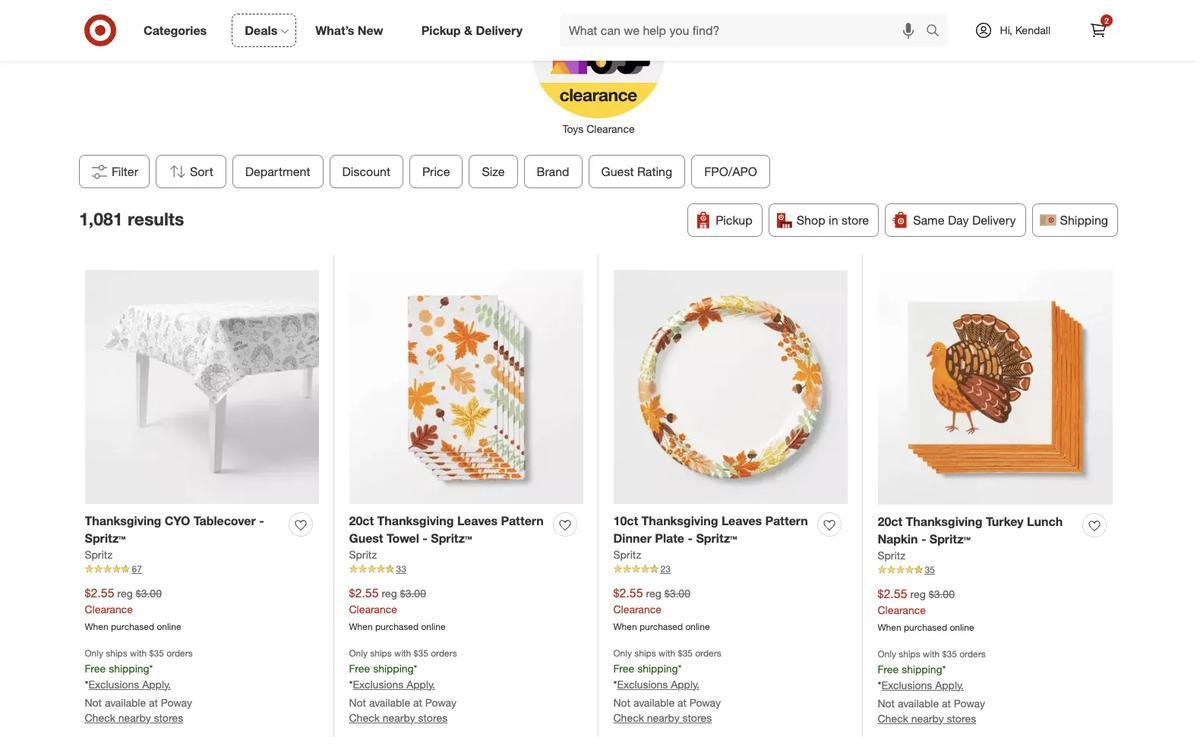 Task type: locate. For each thing, give the bounding box(es) containing it.
leaves up 23 link
[[722, 514, 762, 529]]

20ct inside 20ct thanksgiving leaves pattern guest towel - spritz™
[[349, 514, 374, 529]]

$3.00
[[136, 587, 162, 600], [400, 587, 426, 600], [665, 587, 691, 600], [929, 588, 955, 601]]

shipping
[[1060, 213, 1108, 228]]

purchased down 35
[[904, 622, 947, 634]]

check for 20ct thanksgiving leaves pattern guest towel - spritz™
[[349, 712, 380, 725]]

exclusions apply. link for dinner
[[617, 678, 700, 691]]

0 horizontal spatial pattern
[[501, 514, 544, 529]]

reg down 33
[[382, 587, 397, 600]]

leaves for plate
[[722, 514, 762, 529]]

20ct inside 20ct thanksgiving turkey lunch napkin - spritz™
[[878, 515, 903, 530]]

toys clearance
[[562, 123, 635, 135]]

- right towel
[[423, 531, 428, 546]]

clearance down 33
[[349, 603, 397, 616]]

with
[[130, 648, 147, 659], [394, 648, 411, 659], [659, 648, 676, 659], [923, 649, 940, 660]]

purchased for guest
[[375, 621, 419, 633]]

poway for guest
[[425, 696, 457, 709]]

purchased
[[111, 621, 154, 633], [375, 621, 419, 633], [640, 621, 683, 633], [904, 622, 947, 634]]

toys
[[562, 123, 584, 135]]

spritz™ inside 10ct thanksgiving leaves pattern dinner plate - spritz™
[[696, 531, 737, 546]]

10ct thanksgiving leaves pattern dinner plate - spritz™
[[613, 514, 808, 546]]

size button
[[469, 155, 518, 189]]

thanksgiving inside 20ct thanksgiving leaves pattern guest towel - spritz™
[[377, 514, 454, 529]]

reg down 67
[[117, 587, 133, 600]]

shop in store button
[[769, 204, 879, 237]]

clearance for thanksgiving cyo tablecover - spritz™
[[85, 603, 133, 616]]

check
[[85, 712, 115, 725], [349, 712, 380, 725], [613, 712, 644, 725], [878, 712, 909, 725]]

poway
[[161, 696, 192, 709], [425, 696, 457, 709], [690, 696, 721, 709], [954, 697, 985, 710]]

1 vertical spatial pickup
[[716, 213, 753, 228]]

check nearby stores button for guest
[[349, 711, 448, 726]]

leaves inside 20ct thanksgiving leaves pattern guest towel - spritz™
[[457, 514, 498, 529]]

online down 23 link
[[686, 621, 710, 633]]

clearance for 20ct thanksgiving turkey lunch napkin - spritz™
[[878, 604, 926, 617]]

reg
[[117, 587, 133, 600], [382, 587, 397, 600], [646, 587, 662, 600], [910, 588, 926, 601]]

purchased down 33
[[375, 621, 419, 633]]

pickup
[[421, 22, 461, 38], [716, 213, 753, 228]]

only ships with $35 orders free shipping * * exclusions apply. not available at poway check nearby stores for dinner
[[613, 648, 722, 725]]

available for guest
[[369, 696, 410, 709]]

reg down 35
[[910, 588, 926, 601]]

lunch
[[1027, 515, 1063, 530]]

$2.55 for 10ct thanksgiving leaves pattern dinner plate - spritz™
[[613, 586, 643, 601]]

$35 for spritz™
[[149, 648, 164, 659]]

*
[[149, 662, 153, 675], [414, 662, 417, 675], [678, 662, 682, 675], [942, 663, 946, 676], [85, 678, 88, 691], [349, 678, 353, 691], [613, 678, 617, 691], [878, 679, 882, 692]]

$3.00 down the 23
[[665, 587, 691, 600]]

1 vertical spatial guest
[[349, 531, 383, 546]]

only for thanksgiving cyo tablecover - spritz™
[[85, 648, 103, 659]]

$3.00 down 33
[[400, 587, 426, 600]]

exclusions apply. link
[[88, 678, 171, 691], [353, 678, 435, 691], [617, 678, 700, 691], [882, 679, 964, 692]]

pattern for 20ct thanksgiving leaves pattern guest towel - spritz™
[[501, 514, 544, 529]]

stores for dinner
[[683, 712, 712, 725]]

$3.00 down 67
[[136, 587, 162, 600]]

pickup left &
[[421, 22, 461, 38]]

thanksgiving up towel
[[377, 514, 454, 529]]

online down 67 "link"
[[157, 621, 181, 633]]

thanksgiving up plate
[[642, 514, 718, 529]]

$2.55 reg $3.00 clearance when purchased online
[[85, 586, 181, 633], [349, 586, 446, 633], [613, 586, 710, 633], [878, 587, 974, 634]]

delivery right day
[[972, 213, 1016, 228]]

not for 10ct thanksgiving leaves pattern dinner plate - spritz™
[[613, 696, 631, 709]]

only ships with $35 orders free shipping * * exclusions apply. not available at poway check nearby stores for guest
[[349, 648, 457, 725]]

0 vertical spatial delivery
[[476, 22, 523, 38]]

20ct for 20ct thanksgiving turkey lunch napkin - spritz™
[[878, 515, 903, 530]]

nearby for guest
[[383, 712, 415, 725]]

- right tablecover
[[259, 514, 264, 529]]

online
[[157, 621, 181, 633], [421, 621, 446, 633], [686, 621, 710, 633], [950, 622, 974, 634]]

department button
[[232, 155, 323, 189]]

pickup button
[[688, 204, 763, 237]]

thanksgiving up 67
[[85, 514, 161, 529]]

$35 for napkin
[[943, 649, 957, 660]]

same day delivery button
[[885, 204, 1026, 237]]

20ct thanksgiving leaves pattern guest towel - spritz™ image
[[349, 270, 583, 504], [349, 270, 583, 504]]

1 horizontal spatial pattern
[[766, 514, 808, 529]]

leaves up 33 "link"
[[457, 514, 498, 529]]

free
[[85, 662, 106, 675], [349, 662, 370, 675], [613, 662, 635, 675], [878, 663, 899, 676]]

$2.55 for thanksgiving cyo tablecover - spritz™
[[85, 586, 114, 601]]

pattern up 33 "link"
[[501, 514, 544, 529]]

1 horizontal spatial pickup
[[716, 213, 753, 228]]

napkin
[[878, 532, 918, 547]]

nearby for dinner
[[647, 712, 680, 725]]

$2.55 for 20ct thanksgiving leaves pattern guest towel - spritz™
[[349, 586, 379, 601]]

guest left towel
[[349, 531, 383, 546]]

$2.55 reg $3.00 clearance when purchased online down 67
[[85, 586, 181, 633]]

pickup down fpo/apo
[[716, 213, 753, 228]]

0 vertical spatial pickup
[[421, 22, 461, 38]]

$2.55 reg $3.00 clearance when purchased online for guest
[[349, 586, 446, 633]]

shipping for dinner
[[638, 662, 678, 675]]

20ct thanksgiving turkey lunch napkin - spritz™ image
[[878, 270, 1113, 505], [878, 270, 1113, 505]]

$2.55 for 20ct thanksgiving turkey lunch napkin - spritz™
[[878, 587, 908, 602]]

ships
[[106, 648, 127, 659], [370, 648, 392, 659], [635, 648, 656, 659], [899, 649, 921, 660]]

67 link
[[85, 563, 319, 576]]

0 horizontal spatial delivery
[[476, 22, 523, 38]]

$2.55 reg $3.00 clearance when purchased online for dinner
[[613, 586, 710, 633]]

1 pattern from the left
[[501, 514, 544, 529]]

2 leaves from the left
[[722, 514, 762, 529]]

pattern for 10ct thanksgiving leaves pattern dinner plate - spritz™
[[766, 514, 808, 529]]

$2.55 reg $3.00 clearance when purchased online down the 23
[[613, 586, 710, 633]]

exclusions for guest
[[353, 678, 404, 691]]

available for dinner
[[634, 696, 675, 709]]

check nearby stores button for napkin
[[878, 712, 976, 727]]

spritz link for napkin
[[878, 549, 906, 564]]

apply. for napkin
[[935, 679, 964, 692]]

clearance
[[587, 123, 635, 135], [85, 603, 133, 616], [349, 603, 397, 616], [613, 603, 662, 616], [878, 604, 926, 617]]

clearance for 10ct thanksgiving leaves pattern dinner plate - spritz™
[[613, 603, 662, 616]]

-
[[259, 514, 264, 529], [423, 531, 428, 546], [688, 531, 693, 546], [921, 532, 926, 547]]

brand button
[[524, 155, 582, 189]]

online down 33 "link"
[[421, 621, 446, 633]]

- right plate
[[688, 531, 693, 546]]

10ct thanksgiving leaves pattern dinner plate - spritz™ link
[[613, 513, 812, 548]]

pickup inside button
[[716, 213, 753, 228]]

1,081
[[79, 208, 123, 229]]

delivery inside same day delivery button
[[972, 213, 1016, 228]]

23 link
[[613, 563, 847, 576]]

exclusions apply. link for napkin
[[882, 679, 964, 692]]

1 horizontal spatial leaves
[[722, 514, 762, 529]]

1 horizontal spatial 20ct
[[878, 515, 903, 530]]

0 horizontal spatial leaves
[[457, 514, 498, 529]]

$3.00 down 35
[[929, 588, 955, 601]]

exclusions for spritz™
[[88, 678, 139, 691]]

spritz
[[85, 549, 113, 561], [349, 549, 377, 561], [613, 549, 641, 561], [878, 549, 906, 562]]

1 leaves from the left
[[457, 514, 498, 529]]

1 horizontal spatial guest
[[601, 164, 634, 180]]

$2.55 reg $3.00 clearance when purchased online down 35
[[878, 587, 974, 634]]

stores for guest
[[418, 712, 448, 725]]

0 vertical spatial guest
[[601, 164, 634, 180]]

1 vertical spatial delivery
[[972, 213, 1016, 228]]

$2.55 reg $3.00 clearance when purchased online down 33
[[349, 586, 446, 633]]

orders
[[167, 648, 193, 659], [431, 648, 457, 659], [695, 648, 722, 659], [960, 649, 986, 660]]

0 horizontal spatial 20ct
[[349, 514, 374, 529]]

available for spritz™
[[105, 696, 146, 709]]

when
[[85, 621, 108, 633], [349, 621, 373, 633], [613, 621, 637, 633], [878, 622, 902, 634]]

purchased down 67
[[111, 621, 154, 633]]

pattern inside 10ct thanksgiving leaves pattern dinner plate - spritz™
[[766, 514, 808, 529]]

only
[[85, 648, 103, 659], [349, 648, 368, 659], [613, 648, 632, 659], [878, 649, 896, 660]]

guest
[[601, 164, 634, 180], [349, 531, 383, 546]]

stores for spritz™
[[154, 712, 183, 725]]

sort button
[[156, 155, 226, 189]]

not
[[85, 696, 102, 709], [349, 696, 366, 709], [613, 696, 631, 709], [878, 697, 895, 710]]

exclusions apply. link for guest
[[353, 678, 435, 691]]

thanksgiving inside 20ct thanksgiving turkey lunch napkin - spritz™
[[906, 515, 983, 530]]

clearance down 35
[[878, 604, 926, 617]]

orders for spritz™
[[167, 648, 193, 659]]

pattern inside 20ct thanksgiving leaves pattern guest towel - spritz™
[[501, 514, 544, 529]]

with for dinner
[[659, 648, 676, 659]]

clearance down the 23
[[613, 603, 662, 616]]

towel
[[387, 531, 419, 546]]

poway for dinner
[[690, 696, 721, 709]]

leaves inside 10ct thanksgiving leaves pattern dinner plate - spritz™
[[722, 514, 762, 529]]

free for dinner
[[613, 662, 635, 675]]

reg for dinner
[[646, 587, 662, 600]]

search
[[919, 24, 955, 39]]

shipping
[[109, 662, 149, 675], [373, 662, 414, 675], [638, 662, 678, 675], [902, 663, 942, 676]]

deals
[[245, 22, 277, 38]]

delivery inside pickup & delivery link
[[476, 22, 523, 38]]

pattern up 23 link
[[766, 514, 808, 529]]

available for napkin
[[898, 697, 939, 710]]

orders for dinner
[[695, 648, 722, 659]]

leaves
[[457, 514, 498, 529], [722, 514, 762, 529]]

with for spritz™
[[130, 648, 147, 659]]

2 pattern from the left
[[766, 514, 808, 529]]

guest left rating
[[601, 164, 634, 180]]

delivery right &
[[476, 22, 523, 38]]

20ct
[[349, 514, 374, 529], [878, 515, 903, 530]]

what's
[[315, 22, 354, 38]]

clearance down 67
[[85, 603, 133, 616]]

when for spritz™
[[85, 621, 108, 633]]

spritz™ inside 20ct thanksgiving turkey lunch napkin - spritz™
[[930, 532, 971, 547]]

&
[[464, 22, 473, 38]]

thanksgiving inside 10ct thanksgiving leaves pattern dinner plate - spritz™
[[642, 514, 718, 529]]

only ships with $35 orders free shipping * * exclusions apply. not available at poway check nearby stores for spritz™
[[85, 648, 193, 725]]

0 horizontal spatial pickup
[[421, 22, 461, 38]]

10ct thanksgiving leaves pattern dinner plate - spritz™ image
[[613, 270, 847, 504], [613, 270, 847, 504]]

$2.55
[[85, 586, 114, 601], [349, 586, 379, 601], [613, 586, 643, 601], [878, 587, 908, 602]]

ships for spritz™
[[106, 648, 127, 659]]

thanksgiving cyo tablecover - spritz™ image
[[85, 270, 319, 504], [85, 270, 319, 504]]

only ships with $35 orders free shipping * * exclusions apply. not available at poway check nearby stores
[[85, 648, 193, 725], [349, 648, 457, 725], [613, 648, 722, 725], [878, 649, 986, 725]]

sort
[[190, 164, 213, 180]]

1 horizontal spatial delivery
[[972, 213, 1016, 228]]

at for dinner
[[678, 696, 687, 709]]

thanksgiving up napkin
[[906, 515, 983, 530]]

$3.00 for guest
[[400, 587, 426, 600]]

reg down the 23
[[646, 587, 662, 600]]

exclusions
[[88, 678, 139, 691], [353, 678, 404, 691], [617, 678, 668, 691], [882, 679, 932, 692]]

20ct for 20ct thanksgiving leaves pattern guest towel - spritz™
[[349, 514, 374, 529]]

apply. for spritz™
[[142, 678, 171, 691]]

$3.00 for spritz™
[[136, 587, 162, 600]]

thanksgiving for 20ct thanksgiving leaves pattern guest towel - spritz™
[[377, 514, 454, 529]]

purchased down the 23
[[640, 621, 683, 633]]

- right napkin
[[921, 532, 926, 547]]

guest rating
[[601, 164, 673, 180]]

$35
[[149, 648, 164, 659], [414, 648, 428, 659], [678, 648, 693, 659], [943, 649, 957, 660]]

available
[[105, 696, 146, 709], [369, 696, 410, 709], [634, 696, 675, 709], [898, 697, 939, 710]]

online down 35 link
[[950, 622, 974, 634]]

spritz for dinner
[[613, 549, 641, 561]]

0 horizontal spatial guest
[[349, 531, 383, 546]]

fpo/apo
[[704, 164, 758, 180]]

stores
[[154, 712, 183, 725], [418, 712, 448, 725], [683, 712, 712, 725], [947, 712, 976, 725]]

- inside 10ct thanksgiving leaves pattern dinner plate - spritz™
[[688, 531, 693, 546]]

spritz™ inside 20ct thanksgiving leaves pattern guest towel - spritz™
[[431, 531, 472, 546]]

clearance for 20ct thanksgiving leaves pattern guest towel - spritz™
[[349, 603, 397, 616]]

in
[[829, 213, 838, 228]]

price
[[422, 164, 450, 180]]

only for 10ct thanksgiving leaves pattern dinner plate - spritz™
[[613, 648, 632, 659]]

delivery for pickup & delivery
[[476, 22, 523, 38]]

toys clearance link
[[521, 0, 676, 137]]

day
[[948, 213, 969, 228]]



Task type: describe. For each thing, give the bounding box(es) containing it.
$35 for dinner
[[678, 648, 693, 659]]

online for spritz™
[[157, 621, 181, 633]]

spritz for napkin
[[878, 549, 906, 562]]

with for guest
[[394, 648, 411, 659]]

hi,
[[1000, 24, 1013, 36]]

thanksgiving cyo tablecover - spritz™
[[85, 514, 264, 546]]

$3.00 for napkin
[[929, 588, 955, 601]]

ships for guest
[[370, 648, 392, 659]]

fpo/apo button
[[692, 155, 770, 189]]

hi, kendall
[[1000, 24, 1051, 36]]

rating
[[637, 164, 673, 180]]

poway for spritz™
[[161, 696, 192, 709]]

with for napkin
[[923, 649, 940, 660]]

only ships with $35 orders free shipping * * exclusions apply. not available at poway check nearby stores for napkin
[[878, 649, 986, 725]]

only for 20ct thanksgiving turkey lunch napkin - spritz™
[[878, 649, 896, 660]]

filter
[[112, 164, 138, 180]]

shipping for napkin
[[902, 663, 942, 676]]

same
[[913, 213, 945, 228]]

when for napkin
[[878, 622, 902, 634]]

purchased for spritz™
[[111, 621, 154, 633]]

tablecover
[[194, 514, 256, 529]]

pickup & delivery
[[421, 22, 523, 38]]

free for guest
[[349, 662, 370, 675]]

orders for napkin
[[960, 649, 986, 660]]

20ct thanksgiving leaves pattern guest towel - spritz™
[[349, 514, 544, 546]]

online for guest
[[421, 621, 446, 633]]

price button
[[410, 155, 463, 189]]

clearance right toys
[[587, 123, 635, 135]]

pickup & delivery link
[[408, 14, 542, 47]]

thanksgiving for 20ct thanksgiving turkey lunch napkin - spritz™
[[906, 515, 983, 530]]

at for napkin
[[942, 697, 951, 710]]

at for spritz™
[[149, 696, 158, 709]]

discount button
[[329, 155, 403, 189]]

new
[[358, 22, 383, 38]]

- inside thanksgiving cyo tablecover - spritz™
[[259, 514, 264, 529]]

nearby for napkin
[[912, 712, 944, 725]]

brand
[[537, 164, 570, 180]]

categories
[[144, 22, 207, 38]]

free for spritz™
[[85, 662, 106, 675]]

1,081 results
[[79, 208, 184, 229]]

$2.55 reg $3.00 clearance when purchased online for napkin
[[878, 587, 974, 634]]

turkey
[[986, 515, 1024, 530]]

size
[[482, 164, 505, 180]]

search button
[[919, 14, 955, 50]]

guest inside 20ct thanksgiving leaves pattern guest towel - spritz™
[[349, 531, 383, 546]]

at for guest
[[413, 696, 422, 709]]

shipping button
[[1032, 204, 1118, 237]]

results
[[128, 208, 184, 229]]

guest rating button
[[589, 155, 685, 189]]

not for 20ct thanksgiving turkey lunch napkin - spritz™
[[878, 697, 895, 710]]

when for dinner
[[613, 621, 637, 633]]

reg for napkin
[[910, 588, 926, 601]]

20ct thanksgiving turkey lunch napkin - spritz™ link
[[878, 514, 1077, 549]]

20ct thanksgiving leaves pattern guest towel - spritz™ link
[[349, 513, 547, 548]]

kendall
[[1016, 24, 1051, 36]]

cyo
[[165, 514, 190, 529]]

what's new link
[[303, 14, 402, 47]]

deals link
[[232, 14, 296, 47]]

20ct thanksgiving turkey lunch napkin - spritz™
[[878, 515, 1063, 547]]

33
[[396, 564, 406, 575]]

when for guest
[[349, 621, 373, 633]]

spritz™ inside thanksgiving cyo tablecover - spritz™
[[85, 531, 126, 546]]

exclusions apply. link for spritz™
[[88, 678, 171, 691]]

spritz link for guest
[[349, 548, 377, 563]]

online for dinner
[[686, 621, 710, 633]]

discount
[[342, 164, 391, 180]]

dinner
[[613, 531, 652, 546]]

nearby for spritz™
[[118, 712, 151, 725]]

ships for dinner
[[635, 648, 656, 659]]

department
[[245, 164, 310, 180]]

stores for napkin
[[947, 712, 976, 725]]

spritz for guest
[[349, 549, 377, 561]]

purchased for dinner
[[640, 621, 683, 633]]

delivery for same day delivery
[[972, 213, 1016, 228]]

thanksgiving inside thanksgiving cyo tablecover - spritz™
[[85, 514, 161, 529]]

apply. for dinner
[[671, 678, 700, 691]]

- inside 20ct thanksgiving turkey lunch napkin - spritz™
[[921, 532, 926, 547]]

23
[[661, 564, 671, 575]]

thanksgiving for 10ct thanksgiving leaves pattern dinner plate - spritz™
[[642, 514, 718, 529]]

check for 10ct thanksgiving leaves pattern dinner plate - spritz™
[[613, 712, 644, 725]]

spritz link for spritz™
[[85, 548, 113, 563]]

store
[[842, 213, 869, 228]]

spritz for spritz™
[[85, 549, 113, 561]]

exclusions for napkin
[[882, 679, 932, 692]]

not for thanksgiving cyo tablecover - spritz™
[[85, 696, 102, 709]]

pickup for pickup & delivery
[[421, 22, 461, 38]]

poway for napkin
[[954, 697, 985, 710]]

ships for napkin
[[899, 649, 921, 660]]

same day delivery
[[913, 213, 1016, 228]]

filter button
[[79, 155, 150, 189]]

10ct
[[613, 514, 638, 529]]

35
[[925, 564, 935, 576]]

- inside 20ct thanksgiving leaves pattern guest towel - spritz™
[[423, 531, 428, 546]]

67
[[132, 564, 142, 575]]

33 link
[[349, 563, 583, 576]]

plate
[[655, 531, 685, 546]]

spritz link for dinner
[[613, 548, 641, 563]]

check nearby stores button for dinner
[[613, 711, 712, 726]]

categories link
[[131, 14, 226, 47]]

What can we help you find? suggestions appear below search field
[[560, 14, 930, 47]]

reg for guest
[[382, 587, 397, 600]]

check for thanksgiving cyo tablecover - spritz™
[[85, 712, 115, 725]]

35 link
[[878, 564, 1113, 577]]

shipping for spritz™
[[109, 662, 149, 675]]

thanksgiving cyo tablecover - spritz™ link
[[85, 513, 283, 548]]

guest inside button
[[601, 164, 634, 180]]

not for 20ct thanksgiving leaves pattern guest towel - spritz™
[[349, 696, 366, 709]]

shop in store
[[797, 213, 869, 228]]

reg for spritz™
[[117, 587, 133, 600]]

exclusions for dinner
[[617, 678, 668, 691]]

pickup for pickup
[[716, 213, 753, 228]]

leaves for towel
[[457, 514, 498, 529]]

2
[[1105, 16, 1109, 25]]

orders for guest
[[431, 648, 457, 659]]

2 link
[[1082, 14, 1115, 47]]

what's new
[[315, 22, 383, 38]]

shop
[[797, 213, 826, 228]]

$3.00 for dinner
[[665, 587, 691, 600]]

shipping for guest
[[373, 662, 414, 675]]



Task type: vqa. For each thing, say whether or not it's contained in the screenshot.
35 on the right of the page
yes



